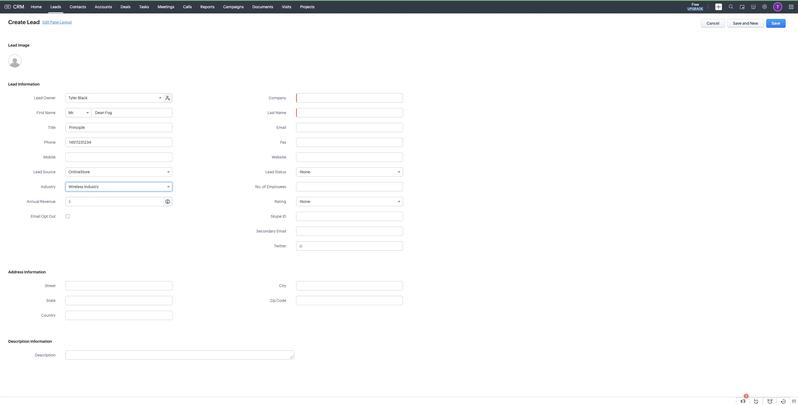 Task type: locate. For each thing, give the bounding box(es) containing it.
lead left image
[[8, 43, 17, 47]]

create
[[8, 19, 26, 25]]

0 horizontal spatial industry
[[41, 185, 56, 189]]

lead
[[27, 19, 40, 25], [8, 43, 17, 47], [8, 82, 17, 86], [34, 96, 43, 100], [33, 170, 42, 174], [266, 170, 274, 174]]

none- right rating
[[301, 200, 311, 204]]

email left the opt
[[31, 214, 40, 219]]

email for email opt out
[[31, 214, 40, 219]]

deals
[[121, 5, 131, 9]]

0 vertical spatial -none- field
[[296, 167, 403, 177]]

-None- field
[[296, 167, 403, 177], [296, 197, 403, 206]]

save inside "save and new" button
[[734, 21, 742, 26]]

opt
[[41, 214, 48, 219]]

1 -none- from the top
[[299, 170, 311, 174]]

owner
[[43, 96, 56, 100]]

information up lead owner in the left of the page
[[18, 82, 40, 86]]

email
[[277, 125, 287, 130], [31, 214, 40, 219], [277, 229, 287, 234]]

meetings
[[158, 5, 174, 9]]

wireless
[[69, 185, 83, 189]]

email up 'twitter'
[[277, 229, 287, 234]]

campaigns link
[[219, 0, 248, 13]]

-none- for lead status
[[299, 170, 311, 174]]

id
[[283, 214, 287, 219]]

home
[[31, 5, 42, 9]]

0 vertical spatial -
[[299, 170, 301, 174]]

1 vertical spatial information
[[24, 270, 46, 274]]

black
[[78, 96, 88, 100]]

-none-
[[299, 170, 311, 174], [299, 200, 311, 204]]

None text field
[[296, 108, 403, 117], [66, 123, 173, 132], [66, 138, 173, 147], [296, 138, 403, 147], [66, 153, 173, 162], [72, 197, 172, 206], [296, 212, 403, 221], [296, 227, 403, 236], [296, 281, 403, 291], [296, 296, 403, 305], [296, 108, 403, 117], [66, 123, 173, 132], [66, 138, 173, 147], [296, 138, 403, 147], [66, 153, 173, 162], [72, 197, 172, 206], [296, 212, 403, 221], [296, 227, 403, 236], [296, 281, 403, 291], [296, 296, 403, 305]]

- right rating
[[299, 200, 301, 204]]

industry right wireless
[[84, 185, 99, 189]]

1 - from the top
[[299, 170, 301, 174]]

2
[[746, 395, 748, 398]]

name
[[45, 111, 56, 115], [276, 111, 287, 115]]

2 industry from the left
[[84, 185, 99, 189]]

0 vertical spatial information
[[18, 82, 40, 86]]

reports link
[[196, 0, 219, 13]]

2 -none- field from the top
[[296, 197, 403, 206]]

none- for lead status
[[301, 170, 311, 174]]

lead for lead information
[[8, 82, 17, 86]]

no. of employees
[[255, 185, 287, 189]]

last name
[[268, 111, 287, 115]]

name for first name
[[45, 111, 56, 115]]

1 none- from the top
[[301, 170, 311, 174]]

1 horizontal spatial save
[[772, 21, 781, 26]]

twitter
[[274, 244, 287, 248]]

calls
[[183, 5, 192, 9]]

lead left owner at left top
[[34, 96, 43, 100]]

save
[[734, 21, 742, 26], [772, 21, 781, 26]]

contacts link
[[65, 0, 91, 13]]

2 - from the top
[[299, 200, 301, 204]]

save down profile image
[[772, 21, 781, 26]]

none- right status
[[301, 170, 311, 174]]

industry up revenue
[[41, 185, 56, 189]]

save for save and new
[[734, 21, 742, 26]]

accounts link
[[91, 0, 116, 13]]

2 name from the left
[[276, 111, 287, 115]]

upgrade
[[688, 7, 704, 11]]

-none- right status
[[299, 170, 311, 174]]

information for description information
[[30, 339, 52, 344]]

1 horizontal spatial name
[[276, 111, 287, 115]]

email up fax
[[277, 125, 287, 130]]

save inside save button
[[772, 21, 781, 26]]

edit
[[42, 20, 49, 24]]

revenue
[[40, 200, 56, 204]]

0 vertical spatial description
[[8, 339, 30, 344]]

lead source
[[33, 170, 56, 174]]

company
[[269, 96, 287, 100]]

skype
[[271, 214, 282, 219]]

projects
[[300, 5, 315, 9]]

1 name from the left
[[45, 111, 56, 115]]

1 vertical spatial description
[[35, 353, 56, 358]]

0 horizontal spatial name
[[45, 111, 56, 115]]

documents
[[253, 5, 273, 9]]

first name
[[37, 111, 56, 115]]

1 horizontal spatial description
[[35, 353, 56, 358]]

skype id
[[271, 214, 287, 219]]

information right address
[[24, 270, 46, 274]]

$
[[69, 200, 71, 204]]

0 vertical spatial none-
[[301, 170, 311, 174]]

Wireless Industry field
[[66, 182, 173, 192]]

description
[[8, 339, 30, 344], [35, 353, 56, 358]]

industry
[[41, 185, 56, 189], [84, 185, 99, 189]]

1 vertical spatial -
[[299, 200, 301, 204]]

2 -none- from the top
[[299, 200, 311, 204]]

fax
[[281, 140, 287, 145]]

address
[[8, 270, 23, 274]]

1 -none- field from the top
[[296, 167, 403, 177]]

name right the first
[[45, 111, 56, 115]]

-none- right rating
[[299, 200, 311, 204]]

cancel button
[[702, 19, 726, 28]]

information down country
[[30, 339, 52, 344]]

free upgrade
[[688, 2, 704, 11]]

1 vertical spatial none-
[[301, 200, 311, 204]]

-none- field for rating
[[296, 197, 403, 206]]

visits
[[282, 5, 292, 9]]

code
[[277, 299, 287, 303]]

1 vertical spatial -none-
[[299, 200, 311, 204]]

save left and
[[734, 21, 742, 26]]

@
[[299, 244, 303, 248]]

0 horizontal spatial description
[[8, 339, 30, 344]]

0 vertical spatial -none-
[[299, 170, 311, 174]]

lead for lead owner
[[34, 96, 43, 100]]

campaigns
[[223, 5, 244, 9]]

None field
[[297, 94, 403, 102], [66, 311, 172, 320], [297, 94, 403, 102], [66, 311, 172, 320]]

email opt out
[[31, 214, 56, 219]]

mr.
[[69, 111, 74, 115]]

edit page layout link
[[42, 20, 72, 24]]

2 save from the left
[[772, 21, 781, 26]]

- for lead status
[[299, 170, 301, 174]]

1 save from the left
[[734, 21, 742, 26]]

1 horizontal spatial industry
[[84, 185, 99, 189]]

crm
[[13, 4, 24, 10]]

information
[[18, 82, 40, 86], [24, 270, 46, 274], [30, 339, 52, 344]]

meetings link
[[154, 0, 179, 13]]

status
[[275, 170, 287, 174]]

wireless industry
[[69, 185, 99, 189]]

lead left source
[[33, 170, 42, 174]]

2 vertical spatial information
[[30, 339, 52, 344]]

0 horizontal spatial save
[[734, 21, 742, 26]]

leads link
[[46, 0, 65, 13]]

lead down image
[[8, 82, 17, 86]]

layout
[[60, 20, 72, 24]]

- right status
[[299, 170, 301, 174]]

save and new
[[734, 21, 759, 26]]

None text field
[[297, 94, 403, 102], [92, 108, 172, 117], [296, 123, 403, 132], [296, 153, 403, 162], [296, 182, 403, 192], [304, 242, 403, 251], [66, 281, 173, 291], [66, 296, 173, 305], [66, 311, 172, 320], [66, 351, 294, 360], [297, 94, 403, 102], [92, 108, 172, 117], [296, 123, 403, 132], [296, 153, 403, 162], [296, 182, 403, 192], [304, 242, 403, 251], [66, 281, 173, 291], [66, 296, 173, 305], [66, 311, 172, 320], [66, 351, 294, 360]]

name right last
[[276, 111, 287, 115]]

0 vertical spatial email
[[277, 125, 287, 130]]

industry inside field
[[84, 185, 99, 189]]

lead status
[[266, 170, 287, 174]]

deals link
[[116, 0, 135, 13]]

1 vertical spatial -none- field
[[296, 197, 403, 206]]

lead left status
[[266, 170, 274, 174]]

-
[[299, 170, 301, 174], [299, 200, 301, 204]]

Mr. field
[[66, 108, 92, 117]]

1 vertical spatial email
[[31, 214, 40, 219]]

2 none- from the top
[[301, 200, 311, 204]]



Task type: vqa. For each thing, say whether or not it's contained in the screenshot.
ADVERTISEMENT on the left of page
no



Task type: describe. For each thing, give the bounding box(es) containing it.
-none- field for lead status
[[296, 167, 403, 177]]

accounts
[[95, 5, 112, 9]]

secondary email
[[257, 229, 287, 234]]

reports
[[201, 5, 215, 9]]

calendar image
[[741, 5, 745, 9]]

profile image
[[774, 2, 783, 11]]

secondary
[[257, 229, 276, 234]]

description for description
[[35, 353, 56, 358]]

- for rating
[[299, 200, 301, 204]]

new
[[751, 21, 759, 26]]

zip code
[[270, 299, 287, 303]]

last
[[268, 111, 275, 115]]

rating
[[275, 200, 287, 204]]

country
[[41, 313, 56, 318]]

tasks
[[139, 5, 149, 9]]

lead for lead status
[[266, 170, 274, 174]]

of
[[263, 185, 266, 189]]

free
[[692, 2, 700, 7]]

phone
[[44, 140, 56, 145]]

description information
[[8, 339, 52, 344]]

page
[[50, 20, 59, 24]]

no.
[[255, 185, 262, 189]]

description for description information
[[8, 339, 30, 344]]

website
[[272, 155, 287, 159]]

email for email
[[277, 125, 287, 130]]

lead image
[[8, 43, 30, 47]]

state
[[46, 299, 56, 303]]

save for save
[[772, 21, 781, 26]]

calls link
[[179, 0, 196, 13]]

image image
[[8, 54, 21, 68]]

lead owner
[[34, 96, 56, 100]]

projects link
[[296, 0, 319, 13]]

save and new button
[[728, 19, 765, 28]]

1 industry from the left
[[41, 185, 56, 189]]

crm link
[[4, 4, 24, 10]]

OnlineStore field
[[66, 167, 173, 177]]

source
[[43, 170, 56, 174]]

create lead edit page layout
[[8, 19, 72, 25]]

annual revenue
[[27, 200, 56, 204]]

leads
[[51, 5, 61, 9]]

tasks link
[[135, 0, 154, 13]]

2 vertical spatial email
[[277, 229, 287, 234]]

street
[[45, 284, 56, 288]]

image
[[18, 43, 30, 47]]

lead information
[[8, 82, 40, 86]]

Tyler Black field
[[66, 94, 164, 102]]

tyler black
[[69, 96, 88, 100]]

visits link
[[278, 0, 296, 13]]

title
[[48, 125, 56, 130]]

none- for rating
[[301, 200, 311, 204]]

out
[[49, 214, 56, 219]]

create menu element
[[713, 0, 726, 13]]

lead for lead image
[[8, 43, 17, 47]]

employees
[[267, 185, 287, 189]]

lead for lead source
[[33, 170, 42, 174]]

city
[[279, 284, 287, 288]]

create menu image
[[716, 3, 723, 10]]

address information
[[8, 270, 46, 274]]

first
[[37, 111, 44, 115]]

contacts
[[70, 5, 86, 9]]

onlinestore
[[69, 170, 90, 174]]

search element
[[726, 0, 737, 13]]

information for address information
[[24, 270, 46, 274]]

lead left edit
[[27, 19, 40, 25]]

annual
[[27, 200, 39, 204]]

mobile
[[43, 155, 56, 159]]

name for last name
[[276, 111, 287, 115]]

home link
[[27, 0, 46, 13]]

search image
[[729, 4, 734, 9]]

information for lead information
[[18, 82, 40, 86]]

profile element
[[771, 0, 786, 13]]

save button
[[767, 19, 787, 28]]

cancel
[[707, 21, 720, 26]]

and
[[743, 21, 750, 26]]

zip
[[270, 299, 276, 303]]

documents link
[[248, 0, 278, 13]]

-none- for rating
[[299, 200, 311, 204]]

tyler
[[69, 96, 77, 100]]



